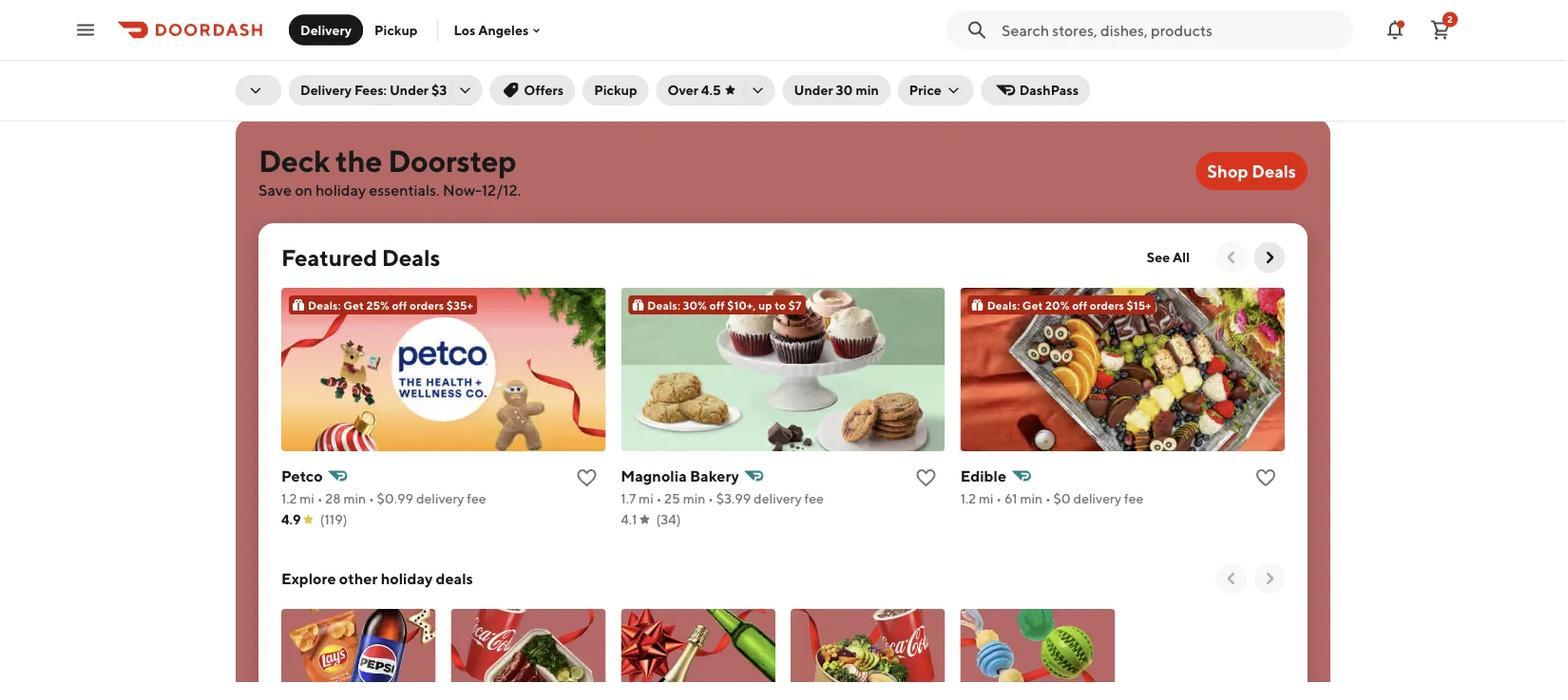 Task type: locate. For each thing, give the bounding box(es) containing it.
0 horizontal spatial get
[[343, 298, 364, 312]]

orders left $15+ on the right of the page
[[1090, 298, 1124, 312]]

under inside under 30 min button
[[794, 82, 833, 98]]

offers
[[524, 82, 564, 98]]

25
[[1025, 46, 1041, 62], [664, 491, 680, 507]]

0 vertical spatial pickup
[[374, 22, 418, 38]]

under left the "30"
[[794, 82, 833, 98]]

1 horizontal spatial off
[[709, 298, 725, 312]]

delivery down 0.6 mi • 23 min • $​0 delivery fee
[[300, 82, 352, 98]]

min down 'magnolia bakery'
[[683, 491, 705, 507]]

all
[[1173, 249, 1190, 265]]

previous button of carousel image
[[1222, 248, 1241, 267], [1222, 569, 1241, 588]]

min for petco
[[343, 491, 366, 507]]

1 vertical spatial pickup button
[[583, 75, 649, 105]]

1 horizontal spatial click to add this store to your saved list image
[[915, 467, 938, 489]]

1 previous button of carousel image from the top
[[1222, 248, 1241, 267]]

2 delivery from the top
[[300, 82, 352, 98]]

delivery fees: under $3
[[300, 82, 447, 98]]

1 horizontal spatial 25
[[1025, 46, 1041, 62]]

click to add this store to your saved list image
[[575, 467, 598, 489], [915, 467, 938, 489]]

1 under from the left
[[390, 82, 429, 98]]

deals for shop deals
[[1252, 161, 1296, 181]]

25 for magnolia bakery
[[664, 491, 680, 507]]

• left 28
[[317, 491, 323, 507]]

(119)
[[320, 512, 347, 527]]

1 delivery from the top
[[300, 22, 352, 38]]

0 vertical spatial next button of carousel image
[[1260, 248, 1279, 267]]

1 horizontal spatial holiday
[[381, 570, 433, 588]]

edible
[[960, 467, 1006, 485]]

0 horizontal spatial holiday
[[315, 181, 366, 199]]

1 off from the left
[[392, 298, 407, 312]]

4.5
[[701, 82, 721, 98]]

delivery inside button
[[300, 22, 352, 38]]

save
[[258, 181, 292, 199]]

1.2 down edible
[[960, 491, 976, 507]]

delivery for saffron
[[1097, 46, 1145, 62]]

next button of carousel image
[[1260, 248, 1279, 267], [1260, 569, 1279, 588]]

1 horizontal spatial pickup
[[594, 82, 637, 98]]

1.7 mi • 25 min • $3.99 delivery fee
[[621, 491, 824, 507]]

min right 23
[[302, 46, 325, 62]]

pickup button down 2.3
[[583, 75, 649, 105]]

2 horizontal spatial $​0
[[1077, 46, 1094, 62]]

holiday down the at the top left
[[315, 181, 366, 199]]

2 deals: from the left
[[647, 298, 680, 312]]

magnolia
[[621, 467, 687, 485]]

1 deals: from the left
[[308, 298, 341, 312]]

61
[[1004, 491, 1017, 507]]

featured deals link
[[281, 242, 440, 273]]

min right '61'
[[1020, 491, 1043, 507]]

under
[[390, 82, 429, 98], [794, 82, 833, 98]]

min up dashpass
[[1043, 46, 1066, 62]]

notification bell image
[[1384, 19, 1406, 41]]

1 horizontal spatial $​0
[[1054, 491, 1071, 507]]

2 previous button of carousel image from the top
[[1222, 569, 1241, 588]]

off
[[392, 298, 407, 312], [709, 298, 725, 312], [1072, 298, 1087, 312]]

1 orders from the left
[[410, 298, 444, 312]]

get for petco
[[343, 298, 364, 312]]

25 up the (34)
[[664, 491, 680, 507]]

1 vertical spatial previous button of carousel image
[[1222, 569, 1241, 588]]

2 horizontal spatial off
[[1072, 298, 1087, 312]]

click to add this store to your saved list image
[[930, 22, 953, 45], [1254, 467, 1277, 489]]

deals
[[1252, 161, 1296, 181], [382, 244, 440, 271]]

4.6
[[976, 67, 995, 83]]

1 horizontal spatial deals
[[1252, 161, 1296, 181]]

• left $0.99
[[369, 491, 374, 507]]

mi right 1.7
[[639, 491, 653, 507]]

• left 24
[[644, 46, 650, 62]]

0 vertical spatial deals
[[1252, 161, 1296, 181]]

1.2 for edible
[[960, 491, 976, 507]]

mi down petco
[[300, 491, 314, 507]]

get left 25%
[[343, 298, 364, 312]]

delivery
[[300, 22, 352, 38], [300, 82, 352, 98]]

mi for antojitos puebla
[[259, 46, 274, 62]]

fee for saffron
[[1147, 46, 1167, 62]]

0 horizontal spatial pickup button
[[363, 15, 429, 45]]

holiday left deals on the left of the page
[[381, 570, 433, 588]]

1 1.2 from the left
[[281, 491, 297, 507]]

1 vertical spatial 25
[[664, 491, 680, 507]]

orders for petco
[[410, 298, 444, 312]]

min
[[302, 46, 325, 62], [670, 46, 693, 62], [1043, 46, 1066, 62], [856, 82, 879, 98], [343, 491, 366, 507], [683, 491, 705, 507], [1020, 491, 1043, 507]]

4.8
[[606, 67, 625, 83]]

1 click to add this store to your saved list image from the left
[[575, 467, 598, 489]]

under left the '$3'
[[390, 82, 429, 98]]

0.6 mi • 23 min • $​0 delivery fee
[[236, 46, 426, 62]]

1 items, open order cart image
[[1429, 19, 1452, 41]]

pickup up delivery fees: under $3
[[374, 22, 418, 38]]

delivery for delivery fees: under $3
[[300, 82, 352, 98]]

deals: down featured
[[308, 298, 341, 312]]

$10+,
[[727, 298, 756, 312]]

get for edible
[[1022, 298, 1043, 312]]

click to add this store to your saved list image left magnolia
[[575, 467, 598, 489]]

3 deals: from the left
[[987, 298, 1020, 312]]

min right 28
[[343, 491, 366, 507]]

0 horizontal spatial under
[[390, 82, 429, 98]]

see all link
[[1136, 242, 1201, 273]]

$35+
[[446, 298, 473, 312]]

mi
[[259, 46, 274, 62], [626, 46, 641, 62], [999, 46, 1014, 62], [300, 491, 314, 507], [639, 491, 653, 507], [979, 491, 994, 507]]

angeles
[[478, 22, 529, 38]]

28
[[325, 491, 341, 507]]

1 horizontal spatial get
[[1022, 298, 1043, 312]]

min for antojitos puebla
[[302, 46, 325, 62]]

1 vertical spatial delivery
[[300, 82, 352, 98]]

1 get from the left
[[343, 298, 364, 312]]

off right 20%
[[1072, 298, 1087, 312]]

deals:
[[308, 298, 341, 312], [647, 298, 680, 312], [987, 298, 1020, 312]]

fee for antojitos puebla
[[406, 46, 426, 62]]

0 horizontal spatial 25
[[664, 491, 680, 507]]

2 1.2 from the left
[[960, 491, 976, 507]]

3 off from the left
[[1072, 298, 1087, 312]]

off for edible
[[1072, 298, 1087, 312]]

mi down edible
[[979, 491, 994, 507]]

min for magnolia bakery
[[683, 491, 705, 507]]

shop deals
[[1207, 161, 1296, 181]]

pickup button
[[363, 15, 429, 45], [583, 75, 649, 105]]

min right the "30"
[[856, 82, 879, 98]]

fees:
[[354, 82, 387, 98]]

0.6
[[236, 46, 256, 62]]

deck
[[258, 143, 330, 178]]

0 vertical spatial previous button of carousel image
[[1222, 248, 1241, 267]]

0 vertical spatial holiday
[[315, 181, 366, 199]]

deals: for magnolia bakery
[[647, 298, 680, 312]]

holiday
[[315, 181, 366, 199], [381, 570, 433, 588]]

0 horizontal spatial off
[[392, 298, 407, 312]]

2 button
[[1422, 11, 1460, 49]]

1.2 for petco
[[281, 491, 297, 507]]

orders
[[410, 298, 444, 312], [1090, 298, 1124, 312]]

click to add this store to your saved list image left edible
[[915, 467, 938, 489]]

1 vertical spatial pickup
[[594, 82, 637, 98]]

$​0 for saffron
[[1077, 46, 1094, 62]]

0 horizontal spatial $​0
[[336, 46, 353, 62]]

price button
[[898, 75, 974, 105]]

orders left $35+
[[410, 298, 444, 312]]

min right 24
[[670, 46, 693, 62]]

• right '61'
[[1045, 491, 1051, 507]]

1.2 up '4.9'
[[281, 491, 297, 507]]

doorstep
[[388, 143, 516, 178]]

$​0 down puebla
[[336, 46, 353, 62]]

price
[[909, 82, 942, 98]]

1 horizontal spatial orders
[[1090, 298, 1124, 312]]

0 vertical spatial click to add this store to your saved list image
[[930, 22, 953, 45]]

$​0
[[336, 46, 353, 62], [1077, 46, 1094, 62], [1054, 491, 1071, 507]]

1 horizontal spatial deals:
[[647, 298, 680, 312]]

delivery up 0.6 mi • 23 min • $​0 delivery fee
[[300, 22, 352, 38]]

fee
[[406, 46, 426, 62], [789, 46, 809, 62], [1147, 46, 1167, 62], [467, 491, 486, 507], [804, 491, 824, 507], [1124, 491, 1144, 507]]

2 click to add this store to your saved list image from the left
[[915, 467, 938, 489]]

2 horizontal spatial deals:
[[987, 298, 1020, 312]]

0 horizontal spatial pickup
[[374, 22, 418, 38]]

0 horizontal spatial orders
[[410, 298, 444, 312]]

orders for edible
[[1090, 298, 1124, 312]]

delivery right $0.99
[[416, 491, 464, 507]]

get
[[343, 298, 364, 312], [1022, 298, 1043, 312]]

0.5 mi • 25 min • $​0 delivery fee
[[976, 46, 1167, 62]]

2 next button of carousel image from the top
[[1260, 569, 1279, 588]]

mi right the 0.5
[[999, 46, 1014, 62]]

1 vertical spatial deals
[[382, 244, 440, 271]]

1 horizontal spatial pickup button
[[583, 75, 649, 105]]

other
[[339, 570, 378, 588]]

delivery right '61'
[[1073, 491, 1122, 507]]

delivery down store search: begin typing to search for stores available on doordash text field
[[1097, 46, 1145, 62]]

delivery up delivery fees: under $3
[[356, 46, 404, 62]]

4.1
[[621, 512, 637, 527]]

1 vertical spatial click to add this store to your saved list image
[[1254, 467, 1277, 489]]

off right 30%
[[709, 298, 725, 312]]

1 horizontal spatial under
[[794, 82, 833, 98]]

under 30 min
[[794, 82, 879, 98]]

0 horizontal spatial deals
[[382, 244, 440, 271]]

0 horizontal spatial click to add this store to your saved list image
[[575, 467, 598, 489]]

deals: for edible
[[987, 298, 1020, 312]]

$3.99
[[716, 491, 751, 507]]

fee for edible
[[1124, 491, 1144, 507]]

now-
[[443, 181, 482, 199]]

25 up (89)
[[1025, 46, 1041, 62]]

2.3 mi • 24 min • $1.99 delivery fee
[[606, 46, 809, 62]]

• left $1.99
[[696, 46, 701, 62]]

deals
[[436, 570, 473, 588]]

(100)
[[274, 67, 307, 83]]

deals: left 30%
[[647, 298, 680, 312]]

delivery right $3.99
[[754, 491, 802, 507]]

2 get from the left
[[1022, 298, 1043, 312]]

pickup button up delivery fees: under $3
[[363, 15, 429, 45]]

0 horizontal spatial 1.2
[[281, 491, 297, 507]]

$​0 right '61'
[[1054, 491, 1071, 507]]

• up the (34)
[[656, 491, 662, 507]]

$15+
[[1127, 298, 1151, 312]]

•
[[276, 46, 282, 62], [328, 46, 333, 62], [644, 46, 650, 62], [696, 46, 701, 62], [1017, 46, 1022, 62], [1069, 46, 1074, 62], [317, 491, 323, 507], [369, 491, 374, 507], [656, 491, 662, 507], [708, 491, 714, 507], [996, 491, 1002, 507], [1045, 491, 1051, 507]]

mi right the 0.6 at the top of the page
[[259, 46, 274, 62]]

mi for petco
[[300, 491, 314, 507]]

deals up deals: get 25% off orders $35+
[[382, 244, 440, 271]]

pickup down 2.3
[[594, 82, 637, 98]]

see all
[[1147, 249, 1190, 265]]

0 horizontal spatial deals:
[[308, 298, 341, 312]]

1 horizontal spatial 1.2
[[960, 491, 976, 507]]

pickup
[[374, 22, 418, 38], [594, 82, 637, 98]]

deals right shop at right
[[1252, 161, 1296, 181]]

2 orders from the left
[[1090, 298, 1124, 312]]

2 under from the left
[[794, 82, 833, 98]]

1 next button of carousel image from the top
[[1260, 248, 1279, 267]]

off right 25%
[[392, 298, 407, 312]]

deals: left 20%
[[987, 298, 1020, 312]]

min for edible
[[1020, 491, 1043, 507]]

• left 23
[[276, 46, 282, 62]]

0 vertical spatial delivery
[[300, 22, 352, 38]]

1 vertical spatial next button of carousel image
[[1260, 569, 1279, 588]]

deals: get 25% off orders $35+
[[308, 298, 473, 312]]

mi for magnolia bakery
[[639, 491, 653, 507]]

0 vertical spatial 25
[[1025, 46, 1041, 62]]

holiday inside deck the doorstep save on holiday essentials. now-12/12.
[[315, 181, 366, 199]]

get left 20%
[[1022, 298, 1043, 312]]

$​0 up dashpass
[[1077, 46, 1094, 62]]

deals: get 20% off orders $15+
[[987, 298, 1151, 312]]



Task type: describe. For each thing, give the bounding box(es) containing it.
deals: 30% off $10+, up to $7
[[647, 298, 802, 312]]

4.4
[[236, 67, 255, 83]]

1.7
[[621, 491, 636, 507]]

delivery for magnolia bakery
[[754, 491, 802, 507]]

deals for featured deals
[[382, 244, 440, 271]]

0 vertical spatial pickup button
[[363, 15, 429, 45]]

offers button
[[490, 75, 575, 105]]

0.5
[[976, 46, 997, 62]]

deals: for petco
[[308, 298, 341, 312]]

over 4.5 button
[[656, 75, 775, 105]]

antojitos
[[236, 22, 301, 40]]

delivery for edible
[[1073, 491, 1122, 507]]

1.2 mi • 28 min • $0.99 delivery fee
[[281, 491, 486, 507]]

next button of carousel image for 1st 'previous button of carousel' icon from the bottom of the page
[[1260, 569, 1279, 588]]

saffron
[[976, 22, 1028, 40]]

• left '61'
[[996, 491, 1002, 507]]

dashpass
[[1019, 82, 1079, 98]]

see
[[1147, 249, 1170, 265]]

magnolia bakery
[[621, 467, 739, 485]]

click to add this store to your saved list image for magnolia bakery
[[915, 467, 938, 489]]

antojitos puebla
[[236, 22, 354, 40]]

click to add this store to your saved list image for petco
[[575, 467, 598, 489]]

bakery
[[690, 467, 739, 485]]

0 horizontal spatial click to add this store to your saved list image
[[930, 22, 953, 45]]

shop deals link
[[1196, 152, 1308, 190]]

(89)
[[1014, 67, 1039, 83]]

2
[[1447, 14, 1453, 25]]

explore other holiday deals
[[281, 570, 473, 588]]

to
[[775, 298, 786, 312]]

deck the doorstep save on holiday essentials. now-12/12.
[[258, 143, 521, 199]]

over 4.5
[[668, 82, 721, 98]]

12/12.
[[482, 181, 521, 199]]

los
[[454, 22, 475, 38]]

pickup for the bottommost pickup button
[[594, 82, 637, 98]]

25 for saffron
[[1025, 46, 1041, 62]]

over
[[668, 82, 699, 98]]

delivery right $1.99
[[739, 46, 787, 62]]

$7
[[789, 298, 802, 312]]

25%
[[366, 298, 390, 312]]

24
[[652, 46, 668, 62]]

up
[[758, 298, 772, 312]]

off for petco
[[392, 298, 407, 312]]

pickup for topmost pickup button
[[374, 22, 418, 38]]

essentials.
[[369, 181, 440, 199]]

min for saffron
[[1043, 46, 1066, 62]]

$1.99
[[704, 46, 736, 62]]

mi for edible
[[979, 491, 994, 507]]

next button of carousel image for first 'previous button of carousel' icon from the top of the page
[[1260, 248, 1279, 267]]

1.2 mi • 61 min • $​0 delivery fee
[[960, 491, 1144, 507]]

min inside button
[[856, 82, 879, 98]]

on
[[295, 181, 312, 199]]

• up (89)
[[1017, 46, 1022, 62]]

fee for magnolia bakery
[[804, 491, 824, 507]]

30
[[836, 82, 853, 98]]

• down puebla
[[328, 46, 333, 62]]

the
[[336, 143, 382, 178]]

featured
[[281, 244, 377, 271]]

$0.99
[[377, 491, 413, 507]]

puebla
[[304, 22, 354, 40]]

$​0 for antojitos puebla
[[336, 46, 353, 62]]

dashpass button
[[981, 75, 1090, 105]]

petco
[[281, 467, 323, 485]]

explore
[[281, 570, 336, 588]]

los angeles button
[[454, 22, 544, 38]]

23
[[285, 46, 300, 62]]

Store search: begin typing to search for stores available on DoorDash text field
[[1002, 19, 1342, 40]]

• up dashpass
[[1069, 46, 1074, 62]]

4.9
[[281, 512, 301, 527]]

los angeles
[[454, 22, 529, 38]]

fee for petco
[[467, 491, 486, 507]]

delivery for petco
[[416, 491, 464, 507]]

1 vertical spatial holiday
[[381, 570, 433, 588]]

delivery button
[[289, 15, 363, 45]]

mi right 2.3
[[626, 46, 641, 62]]

20%
[[1045, 298, 1070, 312]]

shop
[[1207, 161, 1248, 181]]

featured deals
[[281, 244, 440, 271]]

mi for saffron
[[999, 46, 1014, 62]]

$​0 for edible
[[1054, 491, 1071, 507]]

(34)
[[656, 512, 681, 527]]

$3
[[431, 82, 447, 98]]

open menu image
[[74, 19, 97, 41]]

• left $3.99
[[708, 491, 714, 507]]

delivery for delivery
[[300, 22, 352, 38]]

1 horizontal spatial click to add this store to your saved list image
[[1254, 467, 1277, 489]]

under 30 min button
[[783, 75, 890, 105]]

delivery for antojitos puebla
[[356, 46, 404, 62]]

30%
[[683, 298, 707, 312]]

2 off from the left
[[709, 298, 725, 312]]

2.3
[[606, 46, 624, 62]]

(210)
[[644, 67, 675, 83]]



Task type: vqa. For each thing, say whether or not it's contained in the screenshot.
"featured"
yes



